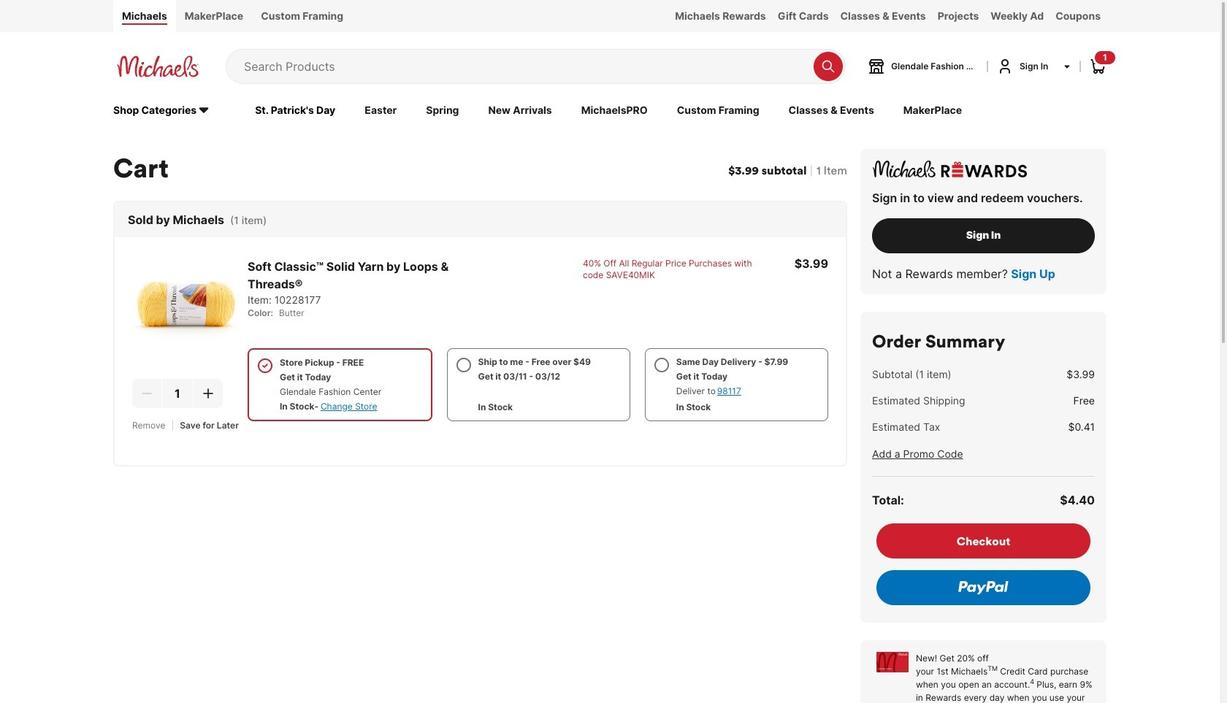 Task type: describe. For each thing, give the bounding box(es) containing it.
soft classic™ solid yarn by loops & threads® image
[[132, 255, 239, 362]]

mrewards_logo image
[[870, 161, 1031, 177]]

Number Stepper text field
[[162, 379, 193, 408]]

search button image
[[821, 59, 836, 74]]

shopping cart icon header image
[[1090, 58, 1107, 75]]

plcc card logo image
[[877, 652, 909, 673]]



Task type: locate. For each thing, give the bounding box(es) containing it.
Search Input field
[[244, 50, 807, 83]]



Task type: vqa. For each thing, say whether or not it's contained in the screenshot.
The Favors
no



